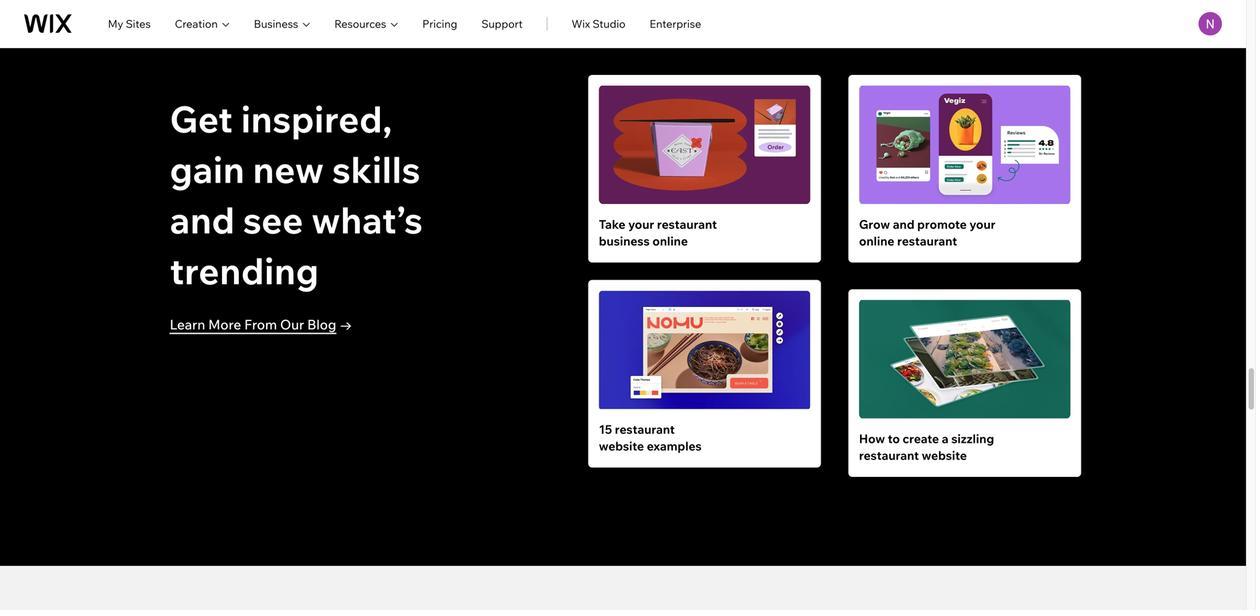Task type: describe. For each thing, give the bounding box(es) containing it.
list containing take your restaurant business online
[[588, 62, 1081, 490]]

15
[[599, 422, 612, 437]]

examples
[[647, 439, 702, 454]]

your inside take your restaurant business online
[[628, 217, 654, 232]]

sizzling
[[952, 431, 994, 446]]

website inside "how to create a sizzling restaurant website"
[[922, 448, 967, 463]]

inspired,
[[241, 96, 392, 141]]

pricing
[[423, 17, 457, 30]]

wix
[[572, 17, 590, 30]]

skills
[[332, 147, 420, 192]]

online for your
[[653, 234, 688, 249]]

my sites link
[[108, 16, 151, 32]]

support link
[[482, 16, 523, 32]]

examples of social media posts and reviews for a vegan restaurant image
[[859, 86, 1071, 204]]

abstract image of restaurant website templates image
[[859, 300, 1071, 418]]

restaurant inside take your restaurant business online
[[657, 217, 717, 232]]

take your restaurant business online
[[599, 217, 717, 249]]

restaurant inside "how to create a sizzling restaurant website"
[[859, 448, 919, 463]]

asian restaurant website homepage featuring screen for online orders image
[[599, 86, 810, 204]]

wix studio
[[572, 17, 626, 30]]

grow
[[859, 217, 890, 232]]

and inside grow and promote your online restaurant
[[893, 217, 915, 232]]

restaurant inside grow and promote your online restaurant
[[897, 234, 957, 249]]

business
[[599, 234, 650, 249]]

a
[[942, 431, 949, 446]]

support
[[482, 17, 523, 30]]

studio
[[593, 17, 626, 30]]

create
[[903, 431, 939, 446]]



Task type: vqa. For each thing, say whether or not it's contained in the screenshot.
TEMPLATE OF A HOMEPAGE FOR A RESTAURANT WEBSITE Image
yes



Task type: locate. For each thing, give the bounding box(es) containing it.
2 your from the left
[[970, 217, 996, 232]]

creation
[[175, 17, 218, 30]]

new
[[253, 147, 324, 192]]

creation button
[[175, 16, 230, 32]]

1 horizontal spatial your
[[970, 217, 996, 232]]

to
[[888, 431, 900, 446]]

gain
[[170, 147, 245, 192]]

enterprise
[[650, 17, 701, 30]]

1 horizontal spatial website
[[922, 448, 967, 463]]

our
[[280, 316, 304, 333]]

0 horizontal spatial website
[[599, 439, 644, 454]]

resources
[[334, 17, 386, 30]]

website down a
[[922, 448, 967, 463]]

and down gain
[[170, 197, 235, 243]]

0 horizontal spatial and
[[170, 197, 235, 243]]

restaurant
[[657, 217, 717, 232], [897, 234, 957, 249], [615, 422, 675, 437], [859, 448, 919, 463]]

online
[[653, 234, 688, 249], [859, 234, 895, 249]]

from
[[244, 316, 277, 333]]

promote
[[917, 217, 967, 232]]

your
[[628, 217, 654, 232], [970, 217, 996, 232]]

how to create a sizzling restaurant website
[[859, 431, 994, 463]]

template of a homepage for a restaurant website image
[[599, 291, 810, 409]]

website inside 15 restaurant website examples
[[599, 439, 644, 454]]

trending
[[170, 248, 319, 293]]

website
[[599, 439, 644, 454], [922, 448, 967, 463]]

online right business
[[653, 234, 688, 249]]

pricing link
[[423, 16, 457, 32]]

learn more from our blog
[[170, 316, 336, 333]]

online for and
[[859, 234, 895, 249]]

take
[[599, 217, 626, 232]]

and
[[170, 197, 235, 243], [893, 217, 915, 232]]

list
[[588, 62, 1081, 490]]

and right grow on the right top of page
[[893, 217, 915, 232]]

how
[[859, 431, 885, 446]]

get inspired, gain new skills and see what's trending
[[170, 96, 423, 293]]

restaurant inside 15 restaurant website examples
[[615, 422, 675, 437]]

website down 15
[[599, 439, 644, 454]]

2 online from the left
[[859, 234, 895, 249]]

your up business
[[628, 217, 654, 232]]

learn more from our blog link
[[170, 315, 352, 337]]

resources button
[[334, 16, 398, 32]]

see
[[243, 197, 303, 243]]

what's
[[312, 197, 423, 243]]

sites
[[126, 17, 151, 30]]

1 horizontal spatial online
[[859, 234, 895, 249]]

1 horizontal spatial and
[[893, 217, 915, 232]]

my sites
[[108, 17, 151, 30]]

and inside get inspired, gain new skills and see what's trending
[[170, 197, 235, 243]]

enterprise link
[[650, 16, 701, 32]]

learn
[[170, 316, 205, 333]]

your inside grow and promote your online restaurant
[[970, 217, 996, 232]]

online down grow on the right top of page
[[859, 234, 895, 249]]

wix studio link
[[572, 16, 626, 32]]

business button
[[254, 16, 310, 32]]

grow and promote your online restaurant
[[859, 217, 996, 249]]

online inside grow and promote your online restaurant
[[859, 234, 895, 249]]

0 horizontal spatial your
[[628, 217, 654, 232]]

get
[[170, 96, 233, 141]]

1 your from the left
[[628, 217, 654, 232]]

business
[[254, 17, 298, 30]]

0 horizontal spatial online
[[653, 234, 688, 249]]

your right promote
[[970, 217, 996, 232]]

1 online from the left
[[653, 234, 688, 249]]

15 restaurant website examples
[[599, 422, 702, 454]]

profile image image
[[1199, 12, 1222, 35]]

more
[[208, 316, 241, 333]]

my
[[108, 17, 123, 30]]

online inside take your restaurant business online
[[653, 234, 688, 249]]

blog
[[307, 316, 336, 333]]



